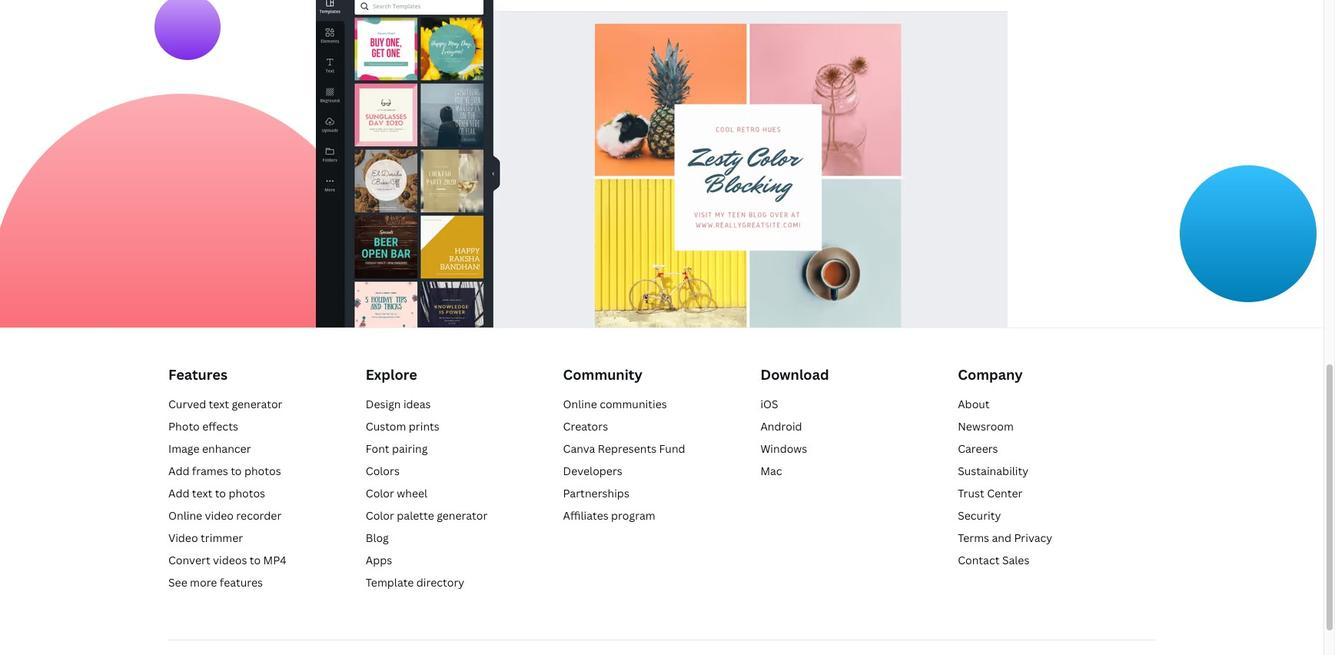 Task type: vqa. For each thing, say whether or not it's contained in the screenshot.
2 1.0s button
no



Task type: describe. For each thing, give the bounding box(es) containing it.
videos
[[213, 553, 247, 567]]

generator inside curved text generator photo effects image enhancer add frames to photos add text to photos online video recorder video trimmer convert videos to mp4 see more features
[[232, 397, 283, 411]]

developers link
[[563, 464, 623, 478]]

trust
[[958, 486, 985, 501]]

terms
[[958, 530, 990, 545]]

colors link
[[366, 464, 400, 478]]

online communities link
[[563, 397, 667, 411]]

curved
[[168, 397, 206, 411]]

more
[[190, 575, 217, 590]]

photo
[[168, 419, 200, 434]]

ideas
[[404, 397, 431, 411]]

security
[[958, 508, 1001, 523]]

add frames to photos link
[[168, 464, 281, 478]]

see more features link
[[168, 575, 263, 590]]

custom prints link
[[366, 419, 440, 434]]

image enhancer link
[[168, 441, 251, 456]]

try canva - it's free image
[[316, 0, 1008, 327]]

about
[[958, 397, 990, 411]]

blog link
[[366, 530, 389, 545]]

enhancer
[[202, 441, 251, 456]]

contact sales link
[[958, 553, 1030, 567]]

1 vertical spatial text
[[192, 486, 212, 501]]

careers link
[[958, 441, 998, 456]]

convert videos to mp4 link
[[168, 553, 287, 567]]

font pairing link
[[366, 441, 428, 456]]

windows link
[[761, 441, 808, 456]]

newsroom link
[[958, 419, 1014, 434]]

security link
[[958, 508, 1001, 523]]

add text to photos link
[[168, 486, 265, 501]]

2 vertical spatial to
[[250, 553, 261, 567]]

represents
[[598, 441, 657, 456]]

pairing
[[392, 441, 428, 456]]

ios
[[761, 397, 779, 411]]

frames
[[192, 464, 228, 478]]

0 vertical spatial text
[[209, 397, 229, 411]]

contact
[[958, 553, 1000, 567]]

trimmer
[[201, 530, 243, 545]]

company
[[958, 365, 1023, 383]]

newsroom
[[958, 419, 1014, 434]]

photo effects link
[[168, 419, 238, 434]]

about newsroom careers sustainability trust center security terms and privacy contact sales
[[958, 397, 1053, 567]]

explore
[[366, 365, 417, 383]]

color palette generator link
[[366, 508, 488, 523]]

apps
[[366, 553, 392, 567]]

1 add from the top
[[168, 464, 189, 478]]

ios link
[[761, 397, 779, 411]]

mac link
[[761, 464, 782, 478]]

mac
[[761, 464, 782, 478]]

canva represents fund link
[[563, 441, 686, 456]]

android
[[761, 419, 802, 434]]

fund
[[659, 441, 686, 456]]

download
[[761, 365, 829, 383]]

affiliates program link
[[563, 508, 656, 523]]

design ideas link
[[366, 397, 431, 411]]

canva
[[563, 441, 595, 456]]

privacy
[[1014, 530, 1053, 545]]

colors
[[366, 464, 400, 478]]

curved text generator photo effects image enhancer add frames to photos add text to photos online video recorder video trimmer convert videos to mp4 see more features
[[168, 397, 287, 590]]

2 add from the top
[[168, 486, 189, 501]]

about link
[[958, 397, 990, 411]]

partnerships link
[[563, 486, 630, 501]]



Task type: locate. For each thing, give the bounding box(es) containing it.
1 horizontal spatial online
[[563, 397, 597, 411]]

to up video
[[215, 486, 226, 501]]

online up video
[[168, 508, 202, 523]]

and
[[992, 530, 1012, 545]]

0 horizontal spatial generator
[[232, 397, 283, 411]]

online
[[563, 397, 597, 411], [168, 508, 202, 523]]

affiliates
[[563, 508, 609, 523]]

2 horizontal spatial to
[[250, 553, 261, 567]]

photos down enhancer on the left bottom of the page
[[244, 464, 281, 478]]

see
[[168, 575, 187, 590]]

blog
[[366, 530, 389, 545]]

online up creators link
[[563, 397, 597, 411]]

creators link
[[563, 419, 608, 434]]

0 vertical spatial online
[[563, 397, 597, 411]]

custom
[[366, 419, 406, 434]]

0 vertical spatial add
[[168, 464, 189, 478]]

online inside the online communities creators canva represents fund developers partnerships affiliates program
[[563, 397, 597, 411]]

add down image
[[168, 464, 189, 478]]

0 vertical spatial generator
[[232, 397, 283, 411]]

creators
[[563, 419, 608, 434]]

android link
[[761, 419, 802, 434]]

curved text generator link
[[168, 397, 283, 411]]

0 vertical spatial color
[[366, 486, 394, 501]]

sustainability link
[[958, 464, 1029, 478]]

add
[[168, 464, 189, 478], [168, 486, 189, 501]]

color down colors link
[[366, 486, 394, 501]]

generator up "effects"
[[232, 397, 283, 411]]

recorder
[[236, 508, 282, 523]]

generator right palette
[[437, 508, 488, 523]]

effects
[[202, 419, 238, 434]]

sustainability
[[958, 464, 1029, 478]]

trust center link
[[958, 486, 1023, 501]]

text
[[209, 397, 229, 411], [192, 486, 212, 501]]

0 vertical spatial photos
[[244, 464, 281, 478]]

1 vertical spatial photos
[[229, 486, 265, 501]]

color
[[366, 486, 394, 501], [366, 508, 394, 523]]

design ideas custom prints font pairing colors color wheel color palette generator blog apps template directory
[[366, 397, 488, 590]]

design
[[366, 397, 401, 411]]

careers
[[958, 441, 998, 456]]

wheel
[[397, 486, 428, 501]]

ios android windows mac
[[761, 397, 808, 478]]

online communities creators canva represents fund developers partnerships affiliates program
[[563, 397, 686, 523]]

generator
[[232, 397, 283, 411], [437, 508, 488, 523]]

features
[[220, 575, 263, 590]]

text up "effects"
[[209, 397, 229, 411]]

video
[[168, 530, 198, 545]]

photos up recorder
[[229, 486, 265, 501]]

community
[[563, 365, 643, 383]]

generator inside the design ideas custom prints font pairing colors color wheel color palette generator blog apps template directory
[[437, 508, 488, 523]]

sales
[[1002, 553, 1030, 567]]

add up video
[[168, 486, 189, 501]]

program
[[611, 508, 656, 523]]

template
[[366, 575, 414, 590]]

mp4
[[263, 553, 287, 567]]

palette
[[397, 508, 434, 523]]

partnerships
[[563, 486, 630, 501]]

1 vertical spatial add
[[168, 486, 189, 501]]

to
[[231, 464, 242, 478], [215, 486, 226, 501], [250, 553, 261, 567]]

1 horizontal spatial generator
[[437, 508, 488, 523]]

terms and privacy link
[[958, 530, 1053, 545]]

text down frames
[[192, 486, 212, 501]]

developers
[[563, 464, 623, 478]]

online video recorder link
[[168, 508, 282, 523]]

template directory link
[[366, 575, 465, 590]]

1 vertical spatial generator
[[437, 508, 488, 523]]

convert
[[168, 553, 210, 567]]

1 vertical spatial online
[[168, 508, 202, 523]]

image
[[168, 441, 200, 456]]

features
[[168, 365, 228, 383]]

directory
[[417, 575, 465, 590]]

to left mp4
[[250, 553, 261, 567]]

communities
[[600, 397, 667, 411]]

to down enhancer on the left bottom of the page
[[231, 464, 242, 478]]

center
[[987, 486, 1023, 501]]

1 vertical spatial to
[[215, 486, 226, 501]]

1 vertical spatial color
[[366, 508, 394, 523]]

font
[[366, 441, 389, 456]]

0 vertical spatial to
[[231, 464, 242, 478]]

0 horizontal spatial to
[[215, 486, 226, 501]]

1 horizontal spatial to
[[231, 464, 242, 478]]

1 color from the top
[[366, 486, 394, 501]]

apps link
[[366, 553, 392, 567]]

windows
[[761, 441, 808, 456]]

online inside curved text generator photo effects image enhancer add frames to photos add text to photos online video recorder video trimmer convert videos to mp4 see more features
[[168, 508, 202, 523]]

video trimmer link
[[168, 530, 243, 545]]

color wheel link
[[366, 486, 428, 501]]

color up blog link
[[366, 508, 394, 523]]

video
[[205, 508, 234, 523]]

0 horizontal spatial online
[[168, 508, 202, 523]]

prints
[[409, 419, 440, 434]]

2 color from the top
[[366, 508, 394, 523]]



